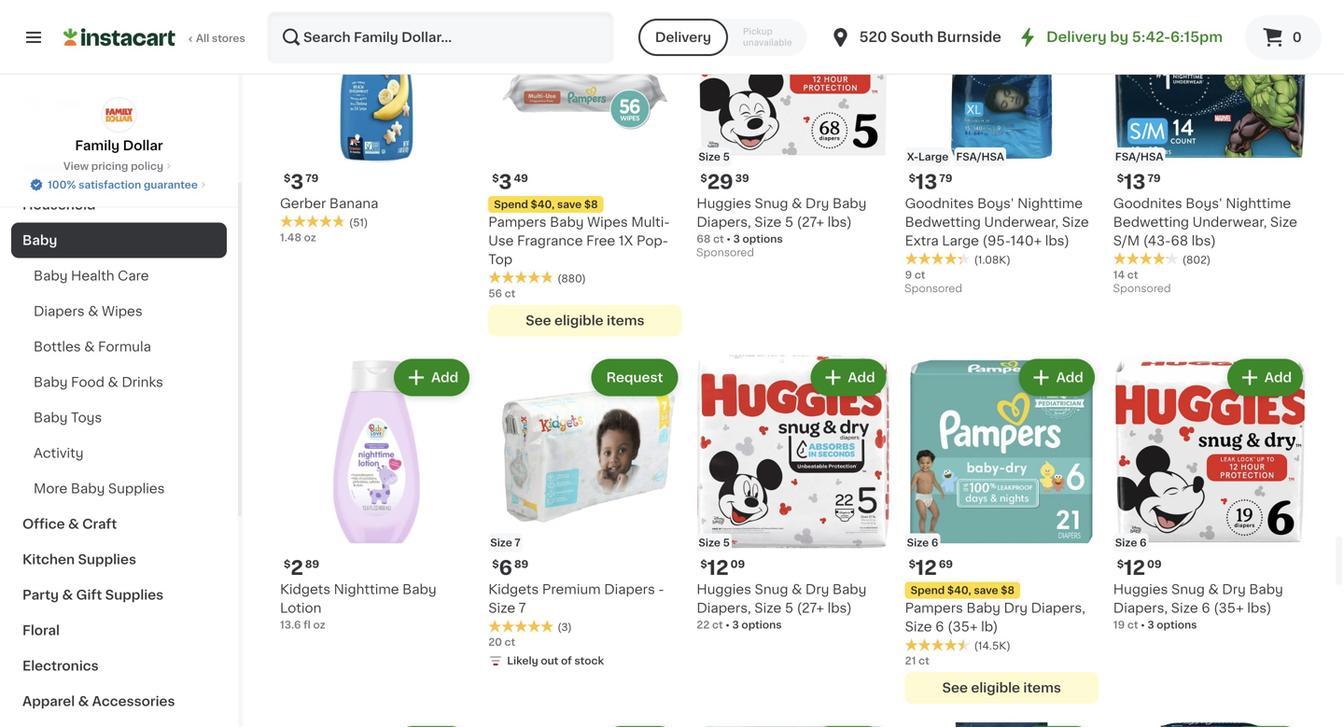 Task type: locate. For each thing, give the bounding box(es) containing it.
product group containing 29
[[697, 0, 890, 263]]

68 up (802)
[[1171, 234, 1188, 247]]

ct down 29
[[713, 234, 724, 244]]

ct right the 20
[[505, 637, 515, 647]]

7 down $ 6 89
[[519, 602, 526, 615]]

options inside huggies snug & dry baby diapers, size 5 (27+ lbs) 22 ct • 3 options
[[741, 620, 782, 630]]

size inside goodnites boys' nighttime bedwetting underwear, size extra large (95-140+ lbs)
[[1062, 216, 1089, 229]]

0 horizontal spatial nighttime
[[334, 583, 399, 596]]

0 horizontal spatial sponsored badge image
[[697, 248, 753, 258]]

49
[[514, 173, 528, 183]]

2 add from the left
[[848, 371, 875, 384]]

holiday essentials link
[[11, 152, 227, 187]]

view
[[63, 161, 89, 171]]

0 horizontal spatial see eligible items button
[[488, 305, 682, 336]]

1 vertical spatial size 5
[[699, 538, 730, 548]]

0 vertical spatial eligible
[[554, 314, 604, 327]]

huggies up "22" at the right
[[697, 583, 751, 596]]

0 vertical spatial see eligible items button
[[488, 305, 682, 336]]

3 add from the left
[[1056, 371, 1083, 384]]

1 goodnites from the left
[[905, 197, 974, 210]]

size 5
[[699, 152, 730, 162], [699, 538, 730, 548]]

underwear, inside the goodnites boys' nighttime bedwetting underwear, size s/m (43-68 lbs)
[[1192, 216, 1267, 229]]

diapers, inside huggies snug & dry baby diapers, size 5 (27+ lbs) 22 ct • 3 options
[[697, 602, 751, 615]]

diapers left -
[[604, 583, 655, 596]]

service type group
[[638, 19, 807, 56]]

1 $ 12 09 from the left
[[700, 558, 745, 578]]

nighttime inside goodnites boys' nighttime bedwetting underwear, size extra large (95-140+ lbs)
[[1017, 197, 1083, 210]]

0 horizontal spatial delivery
[[655, 31, 711, 44]]

baby toys link
[[11, 400, 227, 435]]

goodnites for (43-
[[1113, 197, 1182, 210]]

2 size 6 from the left
[[1115, 538, 1147, 548]]

2 add button from the left
[[812, 361, 884, 394]]

1 79 from the left
[[305, 173, 319, 183]]

save up pampers baby wipes multi- use fragrance free 1x pop- top
[[557, 199, 582, 209]]

1 $ 13 79 from the left
[[909, 172, 952, 192]]

0 horizontal spatial $ 12 09
[[700, 558, 745, 578]]

0 vertical spatial see
[[526, 314, 551, 327]]

eligible
[[554, 314, 604, 327], [971, 681, 1020, 695]]

2 horizontal spatial sponsored badge image
[[1113, 284, 1170, 294]]

$ up 19
[[1117, 559, 1124, 569]]

spend $40, save $8 for 12
[[911, 585, 1015, 596]]

79 for goodnites boys' nighttime bedwetting underwear, size extra large (95-140+ lbs)
[[939, 173, 952, 183]]

2 79 from the left
[[939, 173, 952, 183]]

boys' inside goodnites boys' nighttime bedwetting underwear, size extra large (95-140+ lbs)
[[977, 197, 1014, 210]]

delivery by 5:42-6:15pm
[[1046, 30, 1223, 44]]

apparel & accessories
[[22, 695, 175, 708]]

0 horizontal spatial goodnites
[[905, 197, 974, 210]]

huggies snug & dry baby diapers, size 6 (35+ lbs) 19 ct • 3 options
[[1113, 583, 1283, 630]]

lbs) inside huggies snug & dry baby diapers, size 5 (27+ lbs) 68 ct • 3 options
[[828, 216, 852, 229]]

1 underwear, from the left
[[984, 216, 1059, 229]]

09
[[730, 559, 745, 569], [1147, 559, 1162, 569]]

2 89 from the left
[[514, 559, 528, 569]]

baby food & drinks
[[34, 376, 163, 389]]

★★★★★
[[280, 215, 345, 228], [280, 215, 345, 228], [905, 252, 970, 265], [905, 252, 970, 265], [1113, 252, 1179, 265], [1113, 252, 1179, 265], [488, 271, 554, 284], [488, 271, 554, 284], [488, 620, 554, 633], [488, 620, 554, 633], [905, 638, 970, 651], [905, 638, 970, 651]]

eligible down (880)
[[554, 314, 604, 327]]

sponsored badge image
[[697, 248, 753, 258], [905, 284, 961, 294], [1113, 284, 1170, 294]]

fsa/hsa up goodnites boys' nighttime bedwetting underwear, size extra large (95-140+ lbs)
[[956, 152, 1004, 162]]

nighttime inside the goodnites boys' nighttime bedwetting underwear, size s/m (43-68 lbs)
[[1226, 197, 1291, 210]]

1 68 from the left
[[697, 234, 711, 244]]

09 up huggies snug & dry baby diapers, size 5 (27+ lbs) 22 ct • 3 options
[[730, 559, 745, 569]]

79 inside $ 3 79
[[305, 173, 319, 183]]

1 horizontal spatial save
[[974, 585, 998, 596]]

underwear, for 140+
[[984, 216, 1059, 229]]

1 vertical spatial large
[[942, 234, 979, 247]]

$40, up "fragrance"
[[531, 199, 555, 209]]

see eligible items for 12
[[942, 681, 1061, 695]]

bedwetting up the extra
[[905, 216, 981, 229]]

13 down x-
[[916, 172, 937, 192]]

sponsored badge image for huggies snug & dry baby diapers, size 5 (27+ lbs)
[[697, 248, 753, 258]]

$40, down 69
[[947, 585, 971, 596]]

bedwetting inside goodnites boys' nighttime bedwetting underwear, size extra large (95-140+ lbs)
[[905, 216, 981, 229]]

1 89 from the left
[[305, 559, 319, 569]]

lbs) inside the huggies snug & dry baby diapers, size 6 (35+ lbs) 19 ct • 3 options
[[1247, 602, 1272, 615]]

(35+ inside the huggies snug & dry baby diapers, size 6 (35+ lbs) 19 ct • 3 options
[[1214, 602, 1244, 615]]

3 79 from the left
[[1148, 173, 1161, 183]]

1 boys' from the left
[[977, 197, 1014, 210]]

sponsored badge image down 9 ct
[[905, 284, 961, 294]]

boys' inside the goodnites boys' nighttime bedwetting underwear, size s/m (43-68 lbs)
[[1186, 197, 1222, 210]]

underwear, up (802)
[[1192, 216, 1267, 229]]

1 horizontal spatial see eligible items
[[942, 681, 1061, 695]]

$8 up pampers baby dry diapers, size 6 (35+ lb)
[[1001, 585, 1015, 596]]

$ 12 09 up 19
[[1117, 558, 1162, 578]]

4 add from the left
[[1264, 371, 1292, 384]]

1 horizontal spatial see
[[942, 681, 968, 695]]

0 horizontal spatial see
[[526, 314, 551, 327]]

stores
[[212, 33, 245, 43]]

save up pampers baby dry diapers, size 6 (35+ lb)
[[974, 585, 998, 596]]

all stores
[[196, 33, 245, 43]]

diapers, inside huggies snug & dry baby diapers, size 5 (27+ lbs) 68 ct • 3 options
[[697, 216, 751, 229]]

1 horizontal spatial goodnites
[[1113, 197, 1182, 210]]

• inside huggies snug & dry baby diapers, size 5 (27+ lbs) 22 ct • 3 options
[[725, 620, 730, 630]]

13 up s/m
[[1124, 172, 1146, 192]]

spend $40, save $8 down 49
[[494, 199, 598, 209]]

2 $ 12 09 from the left
[[1117, 558, 1162, 578]]

2 horizontal spatial nighttime
[[1226, 197, 1291, 210]]

see eligible items down (880)
[[526, 314, 644, 327]]

None search field
[[267, 11, 614, 63]]

1 vertical spatial see eligible items
[[942, 681, 1061, 695]]

14 ct
[[1113, 270, 1138, 280]]

lbs)
[[828, 216, 852, 229], [1045, 234, 1070, 247], [1192, 234, 1216, 247], [828, 602, 852, 615], [1247, 602, 1272, 615]]

size 6 for spend $40, save $8
[[907, 538, 938, 548]]

0 horizontal spatial 13
[[916, 172, 937, 192]]

party & gift supplies link
[[11, 577, 227, 613]]

satisfaction
[[79, 180, 141, 190]]

1 horizontal spatial size 6
[[1115, 538, 1147, 548]]

electronics link
[[11, 648, 227, 684]]

0 horizontal spatial see eligible items
[[526, 314, 644, 327]]

1 horizontal spatial boys'
[[1186, 197, 1222, 210]]

0 horizontal spatial spend
[[494, 199, 528, 209]]

large up the extra
[[918, 152, 949, 162]]

supplies down craft
[[78, 553, 136, 566]]

6 inside pampers baby dry diapers, size 6 (35+ lb)
[[935, 620, 944, 633]]

1 horizontal spatial sponsored badge image
[[905, 284, 961, 294]]

pampers up the use
[[488, 216, 546, 229]]

add for kidgets nighttime baby lotion
[[431, 371, 458, 384]]

1 horizontal spatial bedwetting
[[1113, 216, 1189, 229]]

0 vertical spatial size 5
[[699, 152, 730, 162]]

0 horizontal spatial $ 13 79
[[909, 172, 952, 192]]

68 right "pop-"
[[697, 234, 711, 244]]

1 horizontal spatial see eligible items button
[[905, 672, 1098, 704]]

20
[[488, 637, 502, 647]]

out
[[541, 656, 558, 666]]

avenue
[[1005, 30, 1059, 44]]

2 underwear, from the left
[[1192, 216, 1267, 229]]

items up request
[[607, 314, 644, 327]]

kidgets premium diapers - size 7
[[488, 583, 664, 615]]

0 horizontal spatial 68
[[697, 234, 711, 244]]

1.48 oz
[[280, 232, 316, 243]]

2 size 5 from the top
[[699, 538, 730, 548]]

Search field
[[269, 13, 612, 62]]

0 vertical spatial (27+
[[797, 216, 824, 229]]

09 up the huggies snug & dry baby diapers, size 6 (35+ lbs) 19 ct • 3 options
[[1147, 559, 1162, 569]]

craft
[[82, 518, 117, 531]]

boys'
[[977, 197, 1014, 210], [1186, 197, 1222, 210]]

dry inside huggies snug & dry baby diapers, size 5 (27+ lbs) 22 ct • 3 options
[[805, 583, 829, 596]]

& inside the huggies snug & dry baby diapers, size 6 (35+ lbs) 19 ct • 3 options
[[1208, 583, 1219, 596]]

0 vertical spatial 7
[[515, 538, 521, 548]]

0 horizontal spatial boys'
[[977, 197, 1014, 210]]

1 horizontal spatial delivery
[[1046, 30, 1107, 44]]

see eligible items button for 3
[[488, 305, 682, 336]]

diapers up bottles
[[34, 305, 85, 318]]

0 vertical spatial spend
[[494, 199, 528, 209]]

(27+ inside huggies snug & dry baby diapers, size 5 (27+ lbs) 68 ct • 3 options
[[797, 216, 824, 229]]

0 horizontal spatial kidgets
[[280, 583, 331, 596]]

burnside
[[937, 30, 1001, 44]]

$ 13 79 for goodnites boys' nighttime bedwetting underwear, size s/m (43-68 lbs)
[[1117, 172, 1161, 192]]

0 horizontal spatial bedwetting
[[905, 216, 981, 229]]

size
[[699, 152, 721, 162], [754, 216, 781, 229], [1062, 216, 1089, 229], [1270, 216, 1297, 229], [699, 538, 721, 548], [490, 538, 512, 548], [907, 538, 929, 548], [1115, 538, 1137, 548], [754, 602, 781, 615], [488, 602, 515, 615], [1171, 602, 1198, 615], [905, 620, 932, 633]]

see eligible items button down (880)
[[488, 305, 682, 336]]

6 inside the huggies snug & dry baby diapers, size 6 (35+ lbs) 19 ct • 3 options
[[1201, 602, 1210, 615]]

kidgets up lotion
[[280, 583, 331, 596]]

$ 12 69
[[909, 558, 953, 578]]

dry for huggies snug & dry baby diapers, size 5 (27+ lbs) 68 ct • 3 options
[[805, 197, 829, 210]]

0 vertical spatial wipes
[[587, 216, 628, 229]]

2 horizontal spatial 12
[[1124, 558, 1145, 578]]

0 horizontal spatial $8
[[584, 199, 598, 209]]

items down pampers baby dry diapers, size 6 (35+ lb)
[[1023, 681, 1061, 695]]

2 kidgets from the left
[[488, 583, 539, 596]]

6
[[931, 538, 938, 548], [1140, 538, 1147, 548], [499, 558, 512, 578], [1201, 602, 1210, 615], [935, 620, 944, 633]]

3 for huggies snug & dry baby diapers, size 5 (27+ lbs) 22 ct • 3 options
[[732, 620, 739, 630]]

$ 12 09 for huggies snug & dry baby diapers, size 6 (35+ lbs)
[[1117, 558, 1162, 578]]

baby inside huggies snug & dry baby diapers, size 5 (27+ lbs) 22 ct • 3 options
[[832, 583, 867, 596]]

diapers, for huggies snug & dry baby diapers, size 6 (35+ lbs) 19 ct • 3 options
[[1113, 602, 1168, 615]]

89 inside $ 6 89
[[514, 559, 528, 569]]

0 vertical spatial pampers
[[488, 216, 546, 229]]

kidgets inside kidgets premium diapers - size 7
[[488, 583, 539, 596]]

bedwetting inside the goodnites boys' nighttime bedwetting underwear, size s/m (43-68 lbs)
[[1113, 216, 1189, 229]]

0 horizontal spatial 09
[[730, 559, 745, 569]]

09 for huggies snug & dry baby diapers, size 6 (35+ lbs)
[[1147, 559, 1162, 569]]

spend for 3
[[494, 199, 528, 209]]

request button
[[593, 361, 676, 394]]

1 (27+ from the top
[[797, 216, 824, 229]]

spend $40, save $8 inside product group
[[494, 199, 598, 209]]

dry inside the huggies snug & dry baby diapers, size 6 (35+ lbs) 19 ct • 3 options
[[1222, 583, 1246, 596]]

79 up '(43-'
[[1148, 173, 1161, 183]]

5 inside huggies snug & dry baby diapers, size 5 (27+ lbs) 68 ct • 3 options
[[785, 216, 793, 229]]

size 5 for 29
[[699, 152, 730, 162]]

formula
[[98, 340, 151, 353]]

large inside goodnites boys' nighttime bedwetting underwear, size extra large (95-140+ lbs)
[[942, 234, 979, 247]]

1 horizontal spatial (35+
[[1214, 602, 1244, 615]]

see down "fragrance"
[[526, 314, 551, 327]]

1 vertical spatial oz
[[313, 620, 325, 630]]

3 inside the huggies snug & dry baby diapers, size 6 (35+ lbs) 19 ct • 3 options
[[1147, 620, 1154, 630]]

1 horizontal spatial wipes
[[587, 216, 628, 229]]

$ inside $ 3 79
[[284, 173, 291, 183]]

bottles & formula link
[[11, 329, 227, 364]]

add inside product group
[[431, 371, 458, 384]]

$8 for 12
[[1001, 585, 1015, 596]]

2 (27+ from the top
[[797, 602, 824, 615]]

68
[[697, 234, 711, 244], [1171, 234, 1188, 247]]

1 horizontal spatial 68
[[1171, 234, 1188, 247]]

see for 3
[[526, 314, 551, 327]]

0 vertical spatial $8
[[584, 199, 598, 209]]

options for huggies snug & dry baby diapers, size 6 (35+ lbs) 19 ct • 3 options
[[1157, 620, 1197, 630]]

0 vertical spatial diapers
[[34, 305, 85, 318]]

2 boys' from the left
[[1186, 197, 1222, 210]]

pampers inside pampers baby wipes multi- use fragrance free 1x pop- top
[[488, 216, 546, 229]]

fragrance
[[517, 234, 583, 247]]

size inside huggies snug & dry baby diapers, size 5 (27+ lbs) 22 ct • 3 options
[[754, 602, 781, 615]]

0 vertical spatial $40,
[[531, 199, 555, 209]]

& inside "link"
[[68, 518, 79, 531]]

more
[[34, 482, 67, 495]]

$ left 39
[[700, 173, 707, 183]]

huggies snug & dry baby diapers, size 5 (27+ lbs) 22 ct • 3 options
[[697, 583, 867, 630]]

supplies down activity link
[[108, 482, 165, 495]]

ct right "22" at the right
[[712, 620, 723, 630]]

add button
[[396, 361, 468, 394], [812, 361, 884, 394], [1021, 361, 1093, 394], [1229, 361, 1301, 394]]

0 horizontal spatial wipes
[[102, 305, 143, 318]]

1 bedwetting from the left
[[905, 216, 981, 229]]

13 for goodnites boys' nighttime bedwetting underwear, size extra large (95-140+ lbs)
[[916, 172, 937, 192]]

1 13 from the left
[[916, 172, 937, 192]]

0 vertical spatial items
[[607, 314, 644, 327]]

dry
[[805, 197, 829, 210], [805, 583, 829, 596], [1222, 583, 1246, 596], [1004, 602, 1028, 615]]

(95-
[[982, 234, 1011, 247]]

dry inside huggies snug & dry baby diapers, size 5 (27+ lbs) 68 ct • 3 options
[[805, 197, 829, 210]]

add button for kidgets nighttime baby lotion
[[396, 361, 468, 394]]

snug inside the huggies snug & dry baby diapers, size 6 (35+ lbs) 19 ct • 3 options
[[1171, 583, 1205, 596]]

1 horizontal spatial nighttime
[[1017, 197, 1083, 210]]

1 kidgets from the left
[[280, 583, 331, 596]]

huggies for huggies snug & dry baby diapers, size 5 (27+ lbs) 22 ct • 3 options
[[697, 583, 751, 596]]

0 horizontal spatial $40,
[[531, 199, 555, 209]]

3 12 from the left
[[1124, 558, 1145, 578]]

wipes up formula
[[102, 305, 143, 318]]

1 horizontal spatial fsa/hsa
[[1115, 152, 1163, 162]]

delivery inside button
[[655, 31, 711, 44]]

oz right fl
[[313, 620, 325, 630]]

0 horizontal spatial size 6
[[907, 538, 938, 548]]

1 vertical spatial $8
[[1001, 585, 1015, 596]]

4 add button from the left
[[1229, 361, 1301, 394]]

see down pampers baby dry diapers, size 6 (35+ lb)
[[942, 681, 968, 695]]

3 add button from the left
[[1021, 361, 1093, 394]]

gift
[[76, 588, 102, 602]]

save
[[557, 199, 582, 209], [974, 585, 998, 596]]

party
[[22, 588, 59, 602]]

3 for huggies snug & dry baby diapers, size 6 (35+ lbs) 19 ct • 3 options
[[1147, 620, 1154, 630]]

snug
[[755, 197, 788, 210], [755, 583, 788, 596], [1171, 583, 1205, 596]]

1 vertical spatial (27+
[[797, 602, 824, 615]]

(27+ inside huggies snug & dry baby diapers, size 5 (27+ lbs) 22 ct • 3 options
[[797, 602, 824, 615]]

see eligible items down (14.5k)
[[942, 681, 1061, 695]]

dry inside pampers baby dry diapers, size 6 (35+ lb)
[[1004, 602, 1028, 615]]

0 horizontal spatial save
[[557, 199, 582, 209]]

1 vertical spatial see eligible items button
[[905, 672, 1098, 704]]

$ inside $ 3 49
[[492, 173, 499, 183]]

0 horizontal spatial diapers
[[34, 305, 85, 318]]

baby toys
[[34, 411, 102, 424]]

1 horizontal spatial $40,
[[947, 585, 971, 596]]

0 vertical spatial save
[[557, 199, 582, 209]]

size 5 up 29
[[699, 152, 730, 162]]

$ 13 79 up s/m
[[1117, 172, 1161, 192]]

ct right 19
[[1127, 620, 1138, 630]]

top
[[488, 253, 513, 266]]

1 vertical spatial 7
[[519, 602, 526, 615]]

$ up gerber
[[284, 173, 291, 183]]

$40,
[[531, 199, 555, 209], [947, 585, 971, 596]]

nighttime inside kidgets nighttime baby lotion 13.6 fl oz
[[334, 583, 399, 596]]

see eligible items button
[[488, 305, 682, 336], [905, 672, 1098, 704]]

2 fsa/hsa from the left
[[1115, 152, 1163, 162]]

1 horizontal spatial items
[[1023, 681, 1061, 695]]

• inside the huggies snug & dry baby diapers, size 6 (35+ lbs) 19 ct • 3 options
[[1141, 620, 1145, 630]]

see eligible items button down (14.5k)
[[905, 672, 1098, 704]]

lbs) inside the goodnites boys' nighttime bedwetting underwear, size s/m (43-68 lbs)
[[1192, 234, 1216, 247]]

89 down size 7
[[514, 559, 528, 569]]

add button for huggies snug & dry baby diapers, size 5 (27+ lbs)
[[812, 361, 884, 394]]

huggies inside huggies snug & dry baby diapers, size 5 (27+ lbs) 22 ct • 3 options
[[697, 583, 751, 596]]

12 left 69
[[916, 558, 937, 578]]

68 inside huggies snug & dry baby diapers, size 5 (27+ lbs) 68 ct • 3 options
[[697, 234, 711, 244]]

1 vertical spatial see
[[942, 681, 968, 695]]

diapers & wipes
[[34, 305, 143, 318]]

family dollar link
[[75, 97, 163, 155]]

1 horizontal spatial pampers
[[905, 602, 963, 615]]

pampers inside pampers baby dry diapers, size 6 (35+ lb)
[[905, 602, 963, 615]]

1 size 5 from the top
[[699, 152, 730, 162]]

1 horizontal spatial underwear,
[[1192, 216, 1267, 229]]

bedwetting for large
[[905, 216, 981, 229]]

2 goodnites from the left
[[1113, 197, 1182, 210]]

1 12 from the left
[[707, 558, 729, 578]]

89 inside $ 2 89
[[305, 559, 319, 569]]

underwear, inside goodnites boys' nighttime bedwetting underwear, size extra large (95-140+ lbs)
[[984, 216, 1059, 229]]

3
[[291, 172, 304, 192], [499, 172, 512, 192], [733, 234, 740, 244], [732, 620, 739, 630], [1147, 620, 1154, 630]]

1.48
[[280, 232, 301, 243]]

0 horizontal spatial 79
[[305, 173, 319, 183]]

view pricing policy
[[63, 161, 163, 171]]

pampers down $ 12 69 at bottom
[[905, 602, 963, 615]]

• right 19
[[1141, 620, 1145, 630]]

lbs) inside huggies snug & dry baby diapers, size 5 (27+ lbs) 22 ct • 3 options
[[828, 602, 852, 615]]

options inside huggies snug & dry baby diapers, size 5 (27+ lbs) 68 ct • 3 options
[[743, 234, 783, 244]]

1 vertical spatial save
[[974, 585, 998, 596]]

7 up $ 6 89
[[515, 538, 521, 548]]

$ left 69
[[909, 559, 916, 569]]

options down 39
[[743, 234, 783, 244]]

1 vertical spatial spend $40, save $8
[[911, 585, 1015, 596]]

see eligible items inside product group
[[526, 314, 644, 327]]

$8 inside product group
[[584, 199, 598, 209]]

$ 12 09 up "22" at the right
[[700, 558, 745, 578]]

1 horizontal spatial 09
[[1147, 559, 1162, 569]]

89 right 2
[[305, 559, 319, 569]]

oz right 1.48
[[304, 232, 316, 243]]

• down $ 29 39
[[726, 234, 731, 244]]

pampers
[[488, 216, 546, 229], [905, 602, 963, 615]]

1 vertical spatial $40,
[[947, 585, 971, 596]]

2 13 from the left
[[1124, 172, 1146, 192]]

likely out of stock
[[507, 656, 604, 666]]

1 horizontal spatial diapers
[[604, 583, 655, 596]]

1 horizontal spatial 13
[[1124, 172, 1146, 192]]

size 5 up "22" at the right
[[699, 538, 730, 548]]

2
[[291, 558, 303, 578]]

goodnites
[[905, 197, 974, 210], [1113, 197, 1182, 210]]

size 6
[[907, 538, 938, 548], [1115, 538, 1147, 548]]

large left (95-
[[942, 234, 979, 247]]

ct inside huggies snug & dry baby diapers, size 5 (27+ lbs) 68 ct • 3 options
[[713, 234, 724, 244]]

0 horizontal spatial fsa/hsa
[[956, 152, 1004, 162]]

spend down $ 3 49
[[494, 199, 528, 209]]

goodnites inside goodnites boys' nighttime bedwetting underwear, size extra large (95-140+ lbs)
[[905, 197, 974, 210]]

fsa/hsa up s/m
[[1115, 152, 1163, 162]]

huggies inside the huggies snug & dry baby diapers, size 6 (35+ lbs) 19 ct • 3 options
[[1113, 583, 1168, 596]]

13
[[916, 172, 937, 192], [1124, 172, 1146, 192]]

office & craft
[[22, 518, 117, 531]]

spend for 12
[[911, 585, 945, 596]]

banana
[[329, 197, 378, 210]]

2 bedwetting from the left
[[1113, 216, 1189, 229]]

$ 13 79 down x-
[[909, 172, 952, 192]]

9
[[905, 270, 912, 280]]

1 vertical spatial pampers
[[905, 602, 963, 615]]

lbs) for huggies snug & dry baby diapers, size 5 (27+ lbs) 68 ct • 3 options
[[828, 216, 852, 229]]

3 inside huggies snug & dry baby diapers, size 5 (27+ lbs) 68 ct • 3 options
[[733, 234, 740, 244]]

1 horizontal spatial eligible
[[971, 681, 1020, 695]]

1 vertical spatial (35+
[[947, 620, 978, 633]]

0 horizontal spatial pampers
[[488, 216, 546, 229]]

product group
[[488, 0, 682, 336], [697, 0, 890, 263], [905, 0, 1098, 299], [1113, 0, 1307, 299], [280, 355, 473, 632], [488, 355, 682, 672], [697, 355, 890, 632], [905, 355, 1098, 704], [1113, 355, 1307, 632]]

use
[[488, 234, 514, 247]]

1 vertical spatial diapers
[[604, 583, 655, 596]]

options inside the huggies snug & dry baby diapers, size 6 (35+ lbs) 19 ct • 3 options
[[1157, 620, 1197, 630]]

0 horizontal spatial (35+
[[947, 620, 978, 633]]

accessories
[[92, 695, 175, 708]]

huggies inside huggies snug & dry baby diapers, size 5 (27+ lbs) 68 ct • 3 options
[[697, 197, 751, 210]]

$ inside $ 12 69
[[909, 559, 916, 569]]

3 down $ 29 39
[[733, 234, 740, 244]]

20 ct
[[488, 637, 515, 647]]

3 right "22" at the right
[[732, 620, 739, 630]]

1 vertical spatial wipes
[[102, 305, 143, 318]]

kidgets inside kidgets nighttime baby lotion 13.6 fl oz
[[280, 583, 331, 596]]

1 horizontal spatial $ 13 79
[[1117, 172, 1161, 192]]

goodnites inside the goodnites boys' nighttime bedwetting underwear, size s/m (43-68 lbs)
[[1113, 197, 1182, 210]]

1 vertical spatial spend
[[911, 585, 945, 596]]

save inside product group
[[557, 199, 582, 209]]

0 horizontal spatial 12
[[707, 558, 729, 578]]

diapers, inside the huggies snug & dry baby diapers, size 6 (35+ lbs) 19 ct • 3 options
[[1113, 602, 1168, 615]]

$ left 49
[[492, 173, 499, 183]]

size inside huggies snug & dry baby diapers, size 5 (27+ lbs) 68 ct • 3 options
[[754, 216, 781, 229]]

huggies up 19
[[1113, 583, 1168, 596]]

underwear, up 140+
[[984, 216, 1059, 229]]

size 6 up $ 12 69 at bottom
[[907, 538, 938, 548]]

2 09 from the left
[[1147, 559, 1162, 569]]

spend down $ 12 69 at bottom
[[911, 585, 945, 596]]

1 size 6 from the left
[[907, 538, 938, 548]]

• inside huggies snug & dry baby diapers, size 5 (27+ lbs) 68 ct • 3 options
[[726, 234, 731, 244]]

12 for huggies snug & dry baby diapers, size 5 (27+ lbs)
[[707, 558, 729, 578]]

boys' for lbs)
[[1186, 197, 1222, 210]]

lbs) for goodnites boys' nighttime bedwetting underwear, size s/m (43-68 lbs)
[[1192, 234, 1216, 247]]

0 horizontal spatial spend $40, save $8
[[494, 199, 598, 209]]

$
[[284, 173, 291, 183], [700, 173, 707, 183], [492, 173, 499, 183], [909, 173, 916, 183], [1117, 173, 1124, 183], [284, 559, 291, 569], [700, 559, 707, 569], [492, 559, 499, 569], [909, 559, 916, 569], [1117, 559, 1124, 569]]

options right "22" at the right
[[741, 620, 782, 630]]

eligible down (14.5k)
[[971, 681, 1020, 695]]

size inside the huggies snug & dry baby diapers, size 6 (35+ lbs) 19 ct • 3 options
[[1171, 602, 1198, 615]]

$ 3 49
[[492, 172, 528, 192]]

options for huggies snug & dry baby diapers, size 5 (27+ lbs) 68 ct • 3 options
[[743, 234, 783, 244]]

79 down x-large fsa/hsa
[[939, 173, 952, 183]]

0 horizontal spatial eligible
[[554, 314, 604, 327]]

boys' up (802)
[[1186, 197, 1222, 210]]

eligible inside product group
[[554, 314, 604, 327]]

1 add button from the left
[[396, 361, 468, 394]]

wipes for baby
[[587, 216, 628, 229]]

wipes inside pampers baby wipes multi- use fragrance free 1x pop- top
[[587, 216, 628, 229]]

ct right 9
[[915, 270, 925, 280]]

fsa/hsa
[[956, 152, 1004, 162], [1115, 152, 1163, 162]]

diapers, for huggies snug & dry baby diapers, size 5 (27+ lbs) 68 ct • 3 options
[[697, 216, 751, 229]]

7 inside kidgets premium diapers - size 7
[[519, 602, 526, 615]]

snug inside huggies snug & dry baby diapers, size 5 (27+ lbs) 68 ct • 3 options
[[755, 197, 788, 210]]

79 up gerber
[[305, 173, 319, 183]]

delivery for delivery
[[655, 31, 711, 44]]

request
[[606, 371, 663, 384]]

goodnites up the extra
[[905, 197, 974, 210]]

1 add from the left
[[431, 371, 458, 384]]

goodnites up '(43-'
[[1113, 197, 1182, 210]]

1 vertical spatial items
[[1023, 681, 1061, 695]]

huggies down $ 29 39
[[697, 197, 751, 210]]

0 vertical spatial spend $40, save $8
[[494, 199, 598, 209]]

sponsored badge image for goodnites boys' nighttime bedwetting underwear, size s/m (43-68 lbs)
[[1113, 284, 1170, 294]]

3 right 19
[[1147, 620, 1154, 630]]

snug inside huggies snug & dry baby diapers, size 5 (27+ lbs) 22 ct • 3 options
[[755, 583, 788, 596]]

3 inside huggies snug & dry baby diapers, size 5 (27+ lbs) 22 ct • 3 options
[[732, 620, 739, 630]]

1 horizontal spatial spend $40, save $8
[[911, 585, 1015, 596]]

diapers inside diapers & wipes link
[[34, 305, 85, 318]]

by
[[1110, 30, 1129, 44]]

1 horizontal spatial $8
[[1001, 585, 1015, 596]]

$8 up free
[[584, 199, 598, 209]]

1 horizontal spatial $ 12 09
[[1117, 558, 1162, 578]]

size 6 up 19
[[1115, 538, 1147, 548]]

oz
[[304, 232, 316, 243], [313, 620, 325, 630]]

floral
[[22, 624, 60, 637]]

2 $ 13 79 from the left
[[1117, 172, 1161, 192]]

• right "22" at the right
[[725, 620, 730, 630]]

12 up 19
[[1124, 558, 1145, 578]]

0 vertical spatial see eligible items
[[526, 314, 644, 327]]

2 68 from the left
[[1171, 234, 1188, 247]]

0 vertical spatial (35+
[[1214, 602, 1244, 615]]

sponsored badge image down 14 ct
[[1113, 284, 1170, 294]]

save for 3
[[557, 199, 582, 209]]

12 up "22" at the right
[[707, 558, 729, 578]]

1 horizontal spatial 89
[[514, 559, 528, 569]]

snug for huggies snug & dry baby diapers, size 5 (27+ lbs) 68 ct • 3 options
[[755, 197, 788, 210]]

office
[[22, 518, 65, 531]]

x-large fsa/hsa
[[907, 152, 1004, 162]]

$ up lotion
[[284, 559, 291, 569]]

lbs) for huggies snug & dry baby diapers, size 5 (27+ lbs) 22 ct • 3 options
[[828, 602, 852, 615]]

1 09 from the left
[[730, 559, 745, 569]]

$40, inside product group
[[531, 199, 555, 209]]

09 for huggies snug & dry baby diapers, size 5 (27+ lbs)
[[730, 559, 745, 569]]

spend
[[494, 199, 528, 209], [911, 585, 945, 596]]

0 horizontal spatial items
[[607, 314, 644, 327]]

$8 for 3
[[584, 199, 598, 209]]

boys' up (95-
[[977, 197, 1014, 210]]

$40, for 12
[[947, 585, 971, 596]]

supplies down kitchen supplies link
[[105, 588, 164, 602]]

1 horizontal spatial kidgets
[[488, 583, 539, 596]]

spend $40, save $8 down 69
[[911, 585, 1015, 596]]

underwear, for lbs)
[[1192, 216, 1267, 229]]

add for huggies snug & dry baby diapers, size 6 (35+ lbs)
[[1264, 371, 1292, 384]]

2 12 from the left
[[916, 558, 937, 578]]

kidgets down $ 6 89
[[488, 583, 539, 596]]

$ down size 7
[[492, 559, 499, 569]]

options
[[743, 234, 783, 244], [741, 620, 782, 630], [1157, 620, 1197, 630]]

oz inside kidgets nighttime baby lotion 13.6 fl oz
[[313, 620, 325, 630]]



Task type: describe. For each thing, give the bounding box(es) containing it.
gerber
[[280, 197, 326, 210]]

baby link
[[11, 223, 227, 258]]

delivery for delivery by 5:42-6:15pm
[[1046, 30, 1107, 44]]

ct inside the huggies snug & dry baby diapers, size 6 (35+ lbs) 19 ct • 3 options
[[1127, 620, 1138, 630]]

$ inside $ 29 39
[[700, 173, 707, 183]]

140+
[[1011, 234, 1042, 247]]

13 for goodnites boys' nighttime bedwetting underwear, size s/m (43-68 lbs)
[[1124, 172, 1146, 192]]

electronics
[[22, 659, 99, 672]]

(27+ for 12
[[797, 602, 824, 615]]

(1.08k)
[[974, 255, 1011, 265]]

see for 12
[[942, 681, 968, 695]]

delivery by 5:42-6:15pm link
[[1017, 26, 1223, 49]]

lbs) inside goodnites boys' nighttime bedwetting underwear, size extra large (95-140+ lbs)
[[1045, 234, 1070, 247]]

diapers, for huggies snug & dry baby diapers, size 5 (27+ lbs) 22 ct • 3 options
[[697, 602, 751, 615]]

68 inside the goodnites boys' nighttime bedwetting underwear, size s/m (43-68 lbs)
[[1171, 234, 1188, 247]]

pampers for 12
[[905, 602, 963, 615]]

0
[[1292, 31, 1302, 44]]

$40, for 3
[[531, 199, 555, 209]]

520 south burnside avenue button
[[829, 11, 1059, 63]]

• for huggies snug & dry baby diapers, size 6 (35+ lbs) 19 ct • 3 options
[[1141, 620, 1145, 630]]

(27+ for 29
[[797, 216, 824, 229]]

baby health care link
[[11, 258, 227, 294]]

ct right 56
[[505, 288, 515, 299]]

size inside kidgets premium diapers - size 7
[[488, 602, 515, 615]]

pampers for 3
[[488, 216, 546, 229]]

$ up s/m
[[1117, 173, 1124, 183]]

89 for 2
[[305, 559, 319, 569]]

3 left 49
[[499, 172, 512, 192]]

(14.5k)
[[974, 641, 1011, 651]]

kidgets for 13.6
[[280, 583, 331, 596]]

apparel
[[22, 695, 75, 708]]

0 button
[[1245, 15, 1322, 60]]

pampers baby dry diapers, size 6 (35+ lb)
[[905, 602, 1085, 633]]

56 ct
[[488, 288, 515, 299]]

1 fsa/hsa from the left
[[956, 152, 1004, 162]]

89 for 6
[[514, 559, 528, 569]]

12 for spend $40, save $8
[[916, 558, 937, 578]]

baby inside pampers baby dry diapers, size 6 (35+ lb)
[[966, 602, 1001, 615]]

product group containing 3
[[488, 0, 682, 336]]

spend $40, save $8 for 3
[[494, 199, 598, 209]]

size 6 for 12
[[1115, 538, 1147, 548]]

diapers, inside pampers baby dry diapers, size 6 (35+ lb)
[[1031, 602, 1085, 615]]

bottles & formula
[[34, 340, 151, 353]]

kidgets for size
[[488, 583, 539, 596]]

product group containing 2
[[280, 355, 473, 632]]

household link
[[11, 187, 227, 223]]

add for huggies snug & dry baby diapers, size 5 (27+ lbs)
[[848, 371, 875, 384]]

s/m
[[1113, 234, 1140, 247]]

& inside huggies snug & dry baby diapers, size 5 (27+ lbs) 22 ct • 3 options
[[792, 583, 802, 596]]

eligible for 12
[[971, 681, 1020, 695]]

pop-
[[636, 234, 668, 247]]

instacart logo image
[[63, 26, 175, 49]]

holiday
[[22, 163, 74, 176]]

boys' for 140+
[[977, 197, 1014, 210]]

toys
[[71, 411, 102, 424]]

kitchen supplies
[[22, 553, 136, 566]]

baby inside huggies snug & dry baby diapers, size 5 (27+ lbs) 68 ct • 3 options
[[832, 197, 867, 210]]

$ 29 39
[[700, 172, 749, 192]]

activity link
[[11, 435, 227, 471]]

dry for huggies snug & dry baby diapers, size 6 (35+ lbs) 19 ct • 3 options
[[1222, 583, 1246, 596]]

1x
[[619, 234, 633, 247]]

• for huggies snug & dry baby diapers, size 5 (27+ lbs) 68 ct • 3 options
[[726, 234, 731, 244]]

family dollar logo image
[[101, 97, 137, 133]]

3 up gerber
[[291, 172, 304, 192]]

baby health care
[[34, 269, 149, 282]]

(43-
[[1143, 234, 1171, 247]]

nighttime for goodnites boys' nighttime bedwetting underwear, size s/m (43-68 lbs)
[[1226, 197, 1291, 210]]

see eligible items for 3
[[526, 314, 644, 327]]

9 ct
[[905, 270, 925, 280]]

view pricing policy link
[[63, 159, 175, 174]]

options for huggies snug & dry baby diapers, size 5 (27+ lbs) 22 ct • 3 options
[[741, 620, 782, 630]]

lbs) for huggies snug & dry baby diapers, size 6 (35+ lbs) 19 ct • 3 options
[[1247, 602, 1272, 615]]

19
[[1113, 620, 1125, 630]]

holiday essentials
[[22, 163, 146, 176]]

bedwetting for (43-
[[1113, 216, 1189, 229]]

79 for goodnites boys' nighttime bedwetting underwear, size s/m (43-68 lbs)
[[1148, 173, 1161, 183]]

1 vertical spatial supplies
[[78, 553, 136, 566]]

ct inside huggies snug & dry baby diapers, size 5 (27+ lbs) 22 ct • 3 options
[[712, 620, 723, 630]]

$ inside $ 2 89
[[284, 559, 291, 569]]

ct right 14
[[1127, 270, 1138, 280]]

$ 3 79
[[284, 172, 319, 192]]

size inside pampers baby dry diapers, size 6 (35+ lb)
[[905, 620, 932, 633]]

$ up "22" at the right
[[700, 559, 707, 569]]

all stores link
[[63, 11, 246, 63]]

lists
[[52, 97, 84, 110]]

13.6
[[280, 620, 301, 630]]

lb)
[[981, 620, 998, 633]]

party & gift supplies
[[22, 588, 164, 602]]

items for 12
[[1023, 681, 1061, 695]]

kitchen
[[22, 553, 75, 566]]

12 for huggies snug & dry baby diapers, size 6 (35+ lbs)
[[1124, 558, 1145, 578]]

$ 13 79 for goodnites boys' nighttime bedwetting underwear, size extra large (95-140+ lbs)
[[909, 172, 952, 192]]

nighttime for goodnites boys' nighttime bedwetting underwear, size extra large (95-140+ lbs)
[[1017, 197, 1083, 210]]

food
[[71, 376, 104, 389]]

$ 6 89
[[492, 558, 528, 578]]

• for huggies snug & dry baby diapers, size 5 (27+ lbs) 22 ct • 3 options
[[725, 620, 730, 630]]

0 vertical spatial oz
[[304, 232, 316, 243]]

free
[[586, 234, 615, 247]]

office & craft link
[[11, 506, 227, 542]]

household
[[22, 198, 96, 211]]

size inside the goodnites boys' nighttime bedwetting underwear, size s/m (43-68 lbs)
[[1270, 216, 1297, 229]]

dollar
[[123, 139, 163, 152]]

0 vertical spatial supplies
[[108, 482, 165, 495]]

ct right 21
[[919, 656, 929, 666]]

premium
[[542, 583, 601, 596]]

lotion
[[280, 602, 321, 615]]

22
[[697, 620, 710, 630]]

huggies for huggies snug & dry baby diapers, size 6 (35+ lbs) 19 ct • 3 options
[[1113, 583, 1168, 596]]

product group containing 6
[[488, 355, 682, 672]]

pricing
[[91, 161, 128, 171]]

snug for huggies snug & dry baby diapers, size 5 (27+ lbs) 22 ct • 3 options
[[755, 583, 788, 596]]

snug for huggies snug & dry baby diapers, size 6 (35+ lbs) 19 ct • 3 options
[[1171, 583, 1205, 596]]

dry for huggies snug & dry baby diapers, size 5 (27+ lbs) 22 ct • 3 options
[[805, 583, 829, 596]]

eligible for 3
[[554, 314, 604, 327]]

$ down x-
[[909, 173, 916, 183]]

size 5 for 12
[[699, 538, 730, 548]]

29
[[707, 172, 733, 192]]

apparel & accessories link
[[11, 684, 227, 719]]

3 for huggies snug & dry baby diapers, size 5 (27+ lbs) 68 ct • 3 options
[[733, 234, 740, 244]]

diapers & wipes link
[[11, 294, 227, 329]]

huggies for huggies snug & dry baby diapers, size 5 (27+ lbs) 68 ct • 3 options
[[697, 197, 751, 210]]

pampers baby wipes multi- use fragrance free 1x pop- top
[[488, 216, 670, 266]]

add button for huggies snug & dry baby diapers, size 6 (35+ lbs)
[[1229, 361, 1301, 394]]

see eligible items button for 12
[[905, 672, 1098, 704]]

save for 12
[[974, 585, 998, 596]]

520 south burnside avenue
[[859, 30, 1059, 44]]

2 vertical spatial supplies
[[105, 588, 164, 602]]

0 vertical spatial large
[[918, 152, 949, 162]]

goodnites boys' nighttime bedwetting underwear, size s/m (43-68 lbs)
[[1113, 197, 1297, 247]]

(35+ inside pampers baby dry diapers, size 6 (35+ lb)
[[947, 620, 978, 633]]

79 for gerber banana
[[305, 173, 319, 183]]

$ 12 09 for huggies snug & dry baby diapers, size 5 (27+ lbs)
[[700, 558, 745, 578]]

extra
[[905, 234, 939, 247]]

(880)
[[557, 273, 586, 284]]

guarantee
[[144, 180, 198, 190]]

100% satisfaction guarantee button
[[29, 174, 209, 192]]

-
[[658, 583, 664, 596]]

$ inside $ 6 89
[[492, 559, 499, 569]]

care
[[118, 269, 149, 282]]

& inside huggies snug & dry baby diapers, size 5 (27+ lbs) 68 ct • 3 options
[[792, 197, 802, 210]]

goodnites for large
[[905, 197, 974, 210]]

6 inside product group
[[499, 558, 512, 578]]

multi-
[[631, 216, 670, 229]]

100%
[[48, 180, 76, 190]]

(3)
[[557, 622, 572, 632]]

essentials
[[78, 163, 146, 176]]

gerber banana
[[280, 197, 378, 210]]

bottles
[[34, 340, 81, 353]]

21
[[905, 656, 916, 666]]

diapers inside kidgets premium diapers - size 7
[[604, 583, 655, 596]]

baby inside pampers baby wipes multi- use fragrance free 1x pop- top
[[550, 216, 584, 229]]

likely
[[507, 656, 538, 666]]

baby inside the huggies snug & dry baby diapers, size 6 (35+ lbs) 19 ct • 3 options
[[1249, 583, 1283, 596]]

wipes for &
[[102, 305, 143, 318]]

sponsored badge image for goodnites boys' nighttime bedwetting underwear, size extra large (95-140+ lbs)
[[905, 284, 961, 294]]

100% satisfaction guarantee
[[48, 180, 198, 190]]

baby inside kidgets nighttime baby lotion 13.6 fl oz
[[402, 583, 436, 596]]

kitchen supplies link
[[11, 542, 227, 577]]

south
[[891, 30, 933, 44]]

items for 3
[[607, 314, 644, 327]]

5 inside huggies snug & dry baby diapers, size 5 (27+ lbs) 22 ct • 3 options
[[785, 602, 793, 615]]

goodnites boys' nighttime bedwetting underwear, size extra large (95-140+ lbs)
[[905, 197, 1089, 247]]



Task type: vqa. For each thing, say whether or not it's contained in the screenshot.
Watermelon
no



